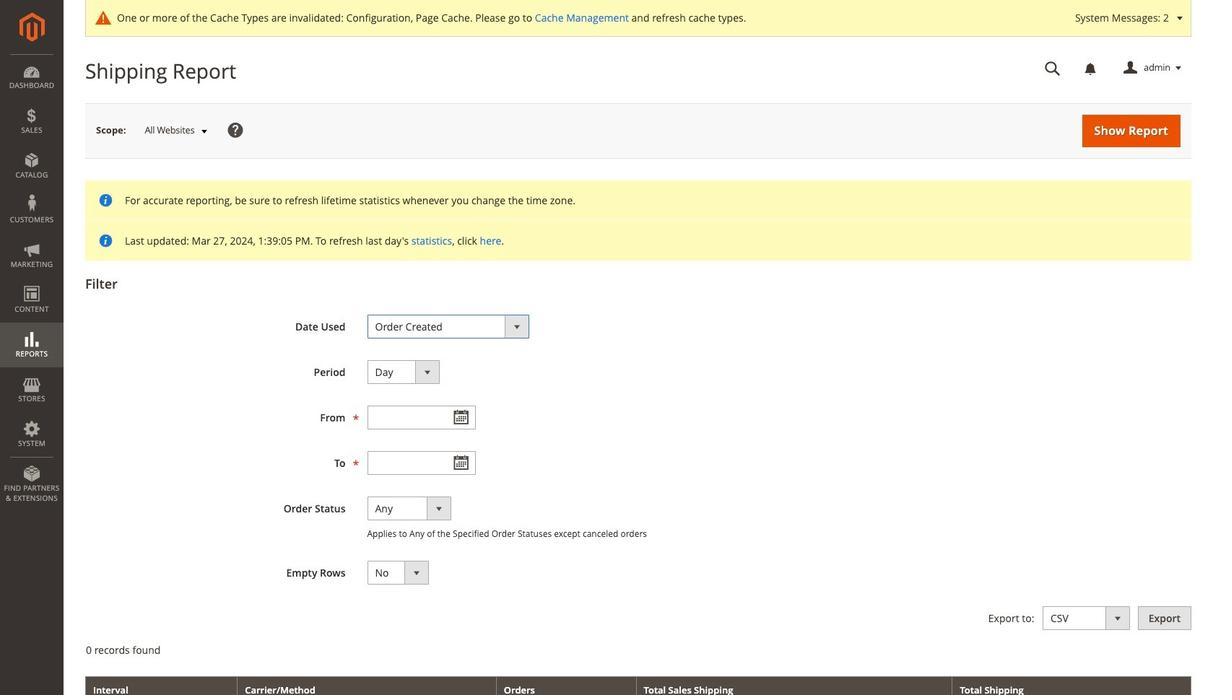 Task type: describe. For each thing, give the bounding box(es) containing it.
magento admin panel image
[[19, 12, 44, 42]]



Task type: locate. For each thing, give the bounding box(es) containing it.
menu bar
[[0, 54, 64, 511]]

None text field
[[367, 406, 476, 430], [367, 451, 476, 475], [367, 406, 476, 430], [367, 451, 476, 475]]

None text field
[[1035, 56, 1071, 81]]



